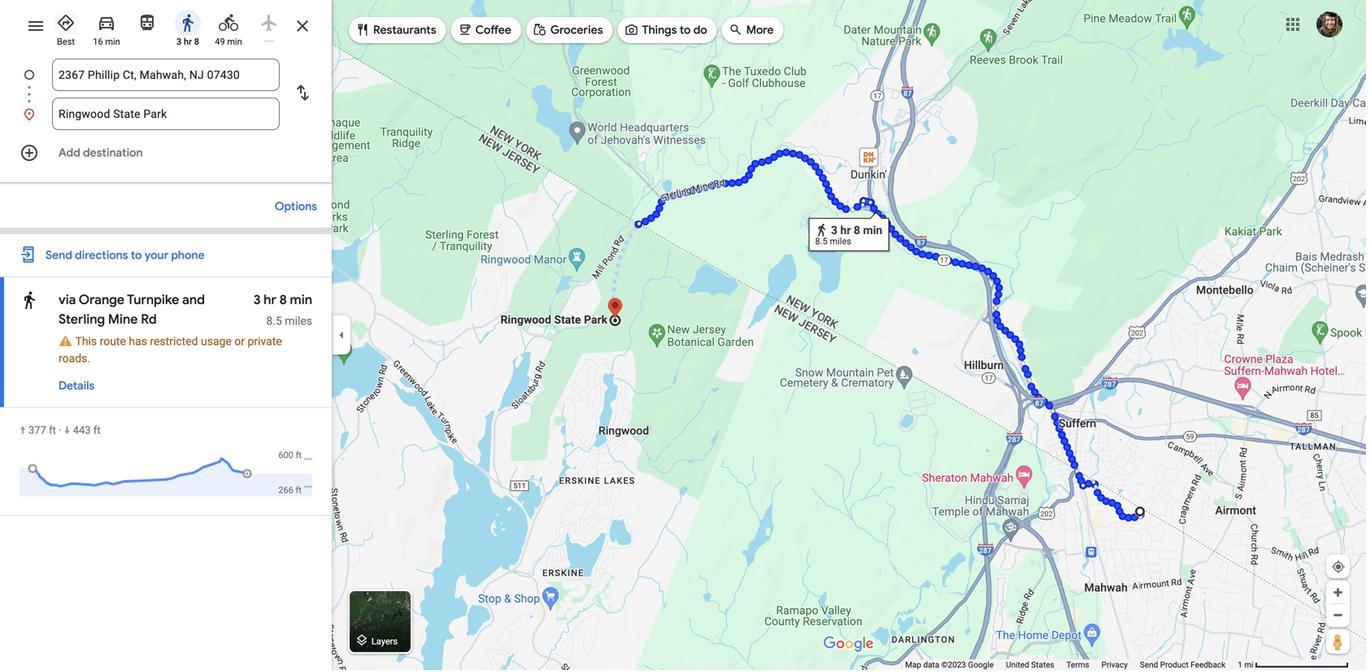 Task type: describe. For each thing, give the bounding box(es) containing it.
1 mi
[[1239, 660, 1254, 670]]

443 ft
[[73, 424, 101, 437]]


[[625, 21, 639, 39]]

none field starting point 2367 phillip ct, mahwah, nj 07430
[[59, 59, 273, 91]]

options
[[275, 199, 317, 214]]

miles
[[285, 314, 312, 328]]

map
[[906, 660, 922, 670]]

min for 16 min
[[105, 37, 120, 47]]

flights image
[[260, 13, 279, 33]]

·
[[59, 424, 61, 437]]

1 mi button
[[1239, 660, 1350, 670]]

walking image
[[178, 13, 198, 33]]

collapse side panel image
[[333, 326, 351, 344]]

private
[[248, 335, 282, 348]]

to inside  send directions to your phone
[[131, 248, 142, 263]]

united states
[[1007, 660, 1055, 670]]

google maps element
[[0, 0, 1367, 670]]

details
[[59, 379, 95, 393]]

feedback
[[1191, 660, 1226, 670]]


[[729, 21, 743, 39]]

min for 49 min
[[227, 37, 242, 47]]


[[458, 21, 472, 39]]

has
[[129, 335, 147, 348]]

zoom in image
[[1333, 587, 1345, 599]]

Destination Ringwood State Park field
[[59, 104, 273, 124]]

usage
[[201, 335, 232, 348]]

details button
[[50, 372, 103, 401]]

3 hr 8
[[177, 37, 199, 47]]

total ascent of 377 ft. total descent of 443 ft. image
[[20, 450, 312, 499]]

transit image
[[138, 13, 157, 33]]

 groceries
[[533, 21, 603, 39]]

or
[[235, 335, 245, 348]]

add destination button
[[0, 137, 332, 169]]

roads.
[[59, 352, 90, 365]]

©2023
[[942, 660, 967, 670]]

map data ©2023 google
[[906, 660, 994, 670]]

1
[[1239, 660, 1243, 670]]

google account: giulia masi  
(giulia.masi@adept.ai) image
[[1317, 11, 1343, 38]]

266 ft
[[279, 485, 302, 496]]

Starting point 2367 Phillip Ct, Mahwah, NJ 07430 field
[[59, 65, 273, 85]]

zoom out image
[[1333, 609, 1345, 622]]

warning tooltip
[[59, 335, 72, 348]]

to inside ' things to do'
[[680, 23, 691, 37]]

best
[[57, 37, 75, 47]]

 layers
[[355, 632, 398, 650]]

this
[[75, 335, 97, 348]]

16 min radio
[[89, 7, 124, 48]]

orange turnpike and sterling mine rd
[[59, 292, 205, 328]]

reverse starting point and destination image
[[293, 83, 312, 103]]


[[533, 21, 547, 39]]

16 min
[[93, 37, 120, 47]]

privacy
[[1102, 660, 1128, 670]]

16
[[93, 37, 103, 47]]

your
[[145, 248, 169, 263]]

mine
[[108, 311, 138, 328]]

send inside  send directions to your phone
[[46, 248, 72, 263]]

add destination
[[59, 146, 143, 160]]

rd
[[141, 311, 157, 328]]

none radio transit
[[130, 7, 164, 36]]

footer inside google maps element
[[906, 660, 1239, 670]]

this route has restricted usage or private roads.
[[59, 335, 282, 365]]

mi
[[1245, 660, 1254, 670]]

layers
[[372, 637, 398, 647]]

directions main content
[[0, 0, 332, 670]]

options button
[[267, 192, 325, 221]]

hr for 3 hr 8 min 8.5 miles
[[264, 292, 277, 308]]

data
[[924, 660, 940, 670]]

close directions image
[[293, 16, 312, 36]]

Best radio
[[49, 7, 83, 48]]

destination
[[83, 146, 143, 160]]


[[20, 244, 37, 265]]



Task type: vqa. For each thing, say whether or not it's contained in the screenshot.
Starting point 3126 Scott St, San Francisco, CA 94123 field
no



Task type: locate. For each thing, give the bounding box(es) containing it.
none radio left walking image
[[130, 7, 164, 36]]

list item
[[0, 59, 332, 111], [0, 98, 332, 130]]

8 inside option
[[194, 37, 199, 47]]

3
[[177, 37, 182, 47], [253, 292, 261, 308]]

hr inside 3 hr 8 min 8.5 miles
[[264, 292, 277, 308]]

restricted
[[150, 335, 198, 348]]

united states button
[[1007, 660, 1055, 670]]

0 vertical spatial 8
[[194, 37, 199, 47]]

0 horizontal spatial 8
[[194, 37, 199, 47]]

footer containing map data ©2023 google
[[906, 660, 1239, 670]]

none radio "flights"
[[252, 7, 286, 41]]

8 for 3 hr 8 min 8.5 miles
[[280, 292, 287, 308]]

restaurants
[[373, 23, 437, 37]]

3 inside option
[[177, 37, 182, 47]]

coffee
[[476, 23, 512, 37]]

terms
[[1067, 660, 1090, 670]]

show street view coverage image
[[1327, 630, 1351, 654]]

none radio left the close directions icon on the top of page
[[252, 7, 286, 41]]

list
[[0, 59, 332, 130]]

1 vertical spatial 3
[[253, 292, 261, 308]]

show your location image
[[1332, 560, 1347, 574]]

send
[[46, 248, 72, 263], [1141, 660, 1159, 670]]

3 hr 8 radio
[[171, 7, 205, 48]]

1 vertical spatial none field
[[59, 98, 273, 130]]

1 horizontal spatial 3
[[253, 292, 261, 308]]

to left do at the top of the page
[[680, 23, 691, 37]]

8 up 8.5
[[280, 292, 287, 308]]

None field
[[59, 59, 273, 91], [59, 98, 273, 130]]

cycling image
[[219, 13, 238, 33]]

2 horizontal spatial min
[[290, 292, 312, 308]]

1 none radio from the left
[[130, 7, 164, 36]]

send directions to your phone button
[[37, 241, 213, 270]]

8
[[194, 37, 199, 47], [280, 292, 287, 308]]

and
[[182, 292, 205, 308]]


[[355, 632, 369, 650]]

states
[[1032, 660, 1055, 670]]

0 vertical spatial to
[[680, 23, 691, 37]]

1 horizontal spatial send
[[1141, 660, 1159, 670]]

sterling
[[59, 311, 105, 328]]

1 vertical spatial 8
[[280, 292, 287, 308]]

hr inside option
[[184, 37, 192, 47]]

product
[[1161, 660, 1189, 670]]

1 vertical spatial hr
[[264, 292, 277, 308]]

groceries
[[551, 23, 603, 37]]

3 down walking image
[[177, 37, 182, 47]]

footer
[[906, 660, 1239, 670]]

 more
[[729, 21, 774, 39]]

2 none radio from the left
[[252, 7, 286, 41]]

0 horizontal spatial send
[[46, 248, 72, 263]]

do
[[694, 23, 708, 37]]

hr up 8.5
[[264, 292, 277, 308]]

hr for 3 hr 8
[[184, 37, 192, 47]]

send right 
[[46, 248, 72, 263]]

8.5
[[266, 314, 282, 328]]

0 horizontal spatial min
[[105, 37, 120, 47]]

phone
[[171, 248, 205, 263]]

1 horizontal spatial none radio
[[252, 7, 286, 41]]

0 horizontal spatial none radio
[[130, 7, 164, 36]]

min up miles
[[290, 292, 312, 308]]

1 horizontal spatial hr
[[264, 292, 277, 308]]

to
[[680, 23, 691, 37], [131, 248, 142, 263]]

3 up private
[[253, 292, 261, 308]]

privacy button
[[1102, 660, 1128, 670]]

directions
[[75, 248, 128, 263]]

terms button
[[1067, 660, 1090, 670]]

via
[[59, 292, 79, 308]]

0 vertical spatial hr
[[184, 37, 192, 47]]

orange
[[79, 292, 125, 308]]

377 ft
[[28, 424, 56, 437]]

49 min
[[215, 37, 242, 47]]

49
[[215, 37, 225, 47]]

walking image
[[20, 288, 39, 312]]


[[356, 21, 370, 39]]

8 inside 3 hr 8 min 8.5 miles
[[280, 292, 287, 308]]

0 vertical spatial 3
[[177, 37, 182, 47]]

none field "destination ringwood state park"
[[59, 98, 273, 130]]

min
[[105, 37, 120, 47], [227, 37, 242, 47], [290, 292, 312, 308]]

send inside button
[[1141, 660, 1159, 670]]

list inside google maps element
[[0, 59, 332, 130]]

0 horizontal spatial to
[[131, 248, 142, 263]]

driving image
[[97, 13, 116, 33]]

1 vertical spatial to
[[131, 248, 142, 263]]

list item down 3 hr 8
[[0, 59, 332, 111]]

1 none field from the top
[[59, 59, 273, 91]]

1 list item from the top
[[0, 59, 332, 111]]

2 none field from the top
[[59, 98, 273, 130]]

min inside 3 hr 8 min 8.5 miles
[[290, 292, 312, 308]]

 send directions to your phone
[[20, 244, 205, 265]]

3 for 3 hr 8 min 8.5 miles
[[253, 292, 261, 308]]

list item up the add destination button
[[0, 98, 332, 130]]

600 ft
[[279, 450, 302, 461]]

0 horizontal spatial hr
[[184, 37, 192, 47]]

more
[[747, 23, 774, 37]]

united
[[1007, 660, 1030, 670]]

send product feedback
[[1141, 660, 1226, 670]]

best travel modes image
[[56, 13, 76, 33]]

turnpike
[[127, 292, 179, 308]]


[[20, 288, 39, 312]]

send product feedback button
[[1141, 660, 1226, 670]]

1 horizontal spatial 8
[[280, 292, 287, 308]]

none field up "destination ringwood state park" field
[[59, 59, 273, 91]]

 things to do
[[625, 21, 708, 39]]

hr down walking image
[[184, 37, 192, 47]]

1 horizontal spatial to
[[680, 23, 691, 37]]

 coffee
[[458, 21, 512, 39]]

google
[[969, 660, 994, 670]]

send left product at the right bottom of page
[[1141, 660, 1159, 670]]

hr
[[184, 37, 192, 47], [264, 292, 277, 308]]

0 horizontal spatial 3
[[177, 37, 182, 47]]

things
[[642, 23, 677, 37]]

 restaurants
[[356, 21, 437, 39]]

to left your
[[131, 248, 142, 263]]

none field up the add destination button
[[59, 98, 273, 130]]

min right 16
[[105, 37, 120, 47]]

0 vertical spatial none field
[[59, 59, 273, 91]]

2 list item from the top
[[0, 98, 332, 130]]

3 for 3 hr 8
[[177, 37, 182, 47]]

3 hr 8 min 8.5 miles
[[253, 292, 312, 328]]

377 ft ·
[[28, 424, 64, 437]]

route
[[100, 335, 126, 348]]

8 for 3 hr 8
[[194, 37, 199, 47]]

0 vertical spatial send
[[46, 248, 72, 263]]

None radio
[[130, 7, 164, 36], [252, 7, 286, 41]]

8 down walking image
[[194, 37, 199, 47]]

min right 49 on the top left of page
[[227, 37, 242, 47]]

1 horizontal spatial min
[[227, 37, 242, 47]]

49 min radio
[[212, 7, 246, 48]]

1 vertical spatial send
[[1141, 660, 1159, 670]]

3 inside 3 hr 8 min 8.5 miles
[[253, 292, 261, 308]]

add
[[59, 146, 80, 160]]



